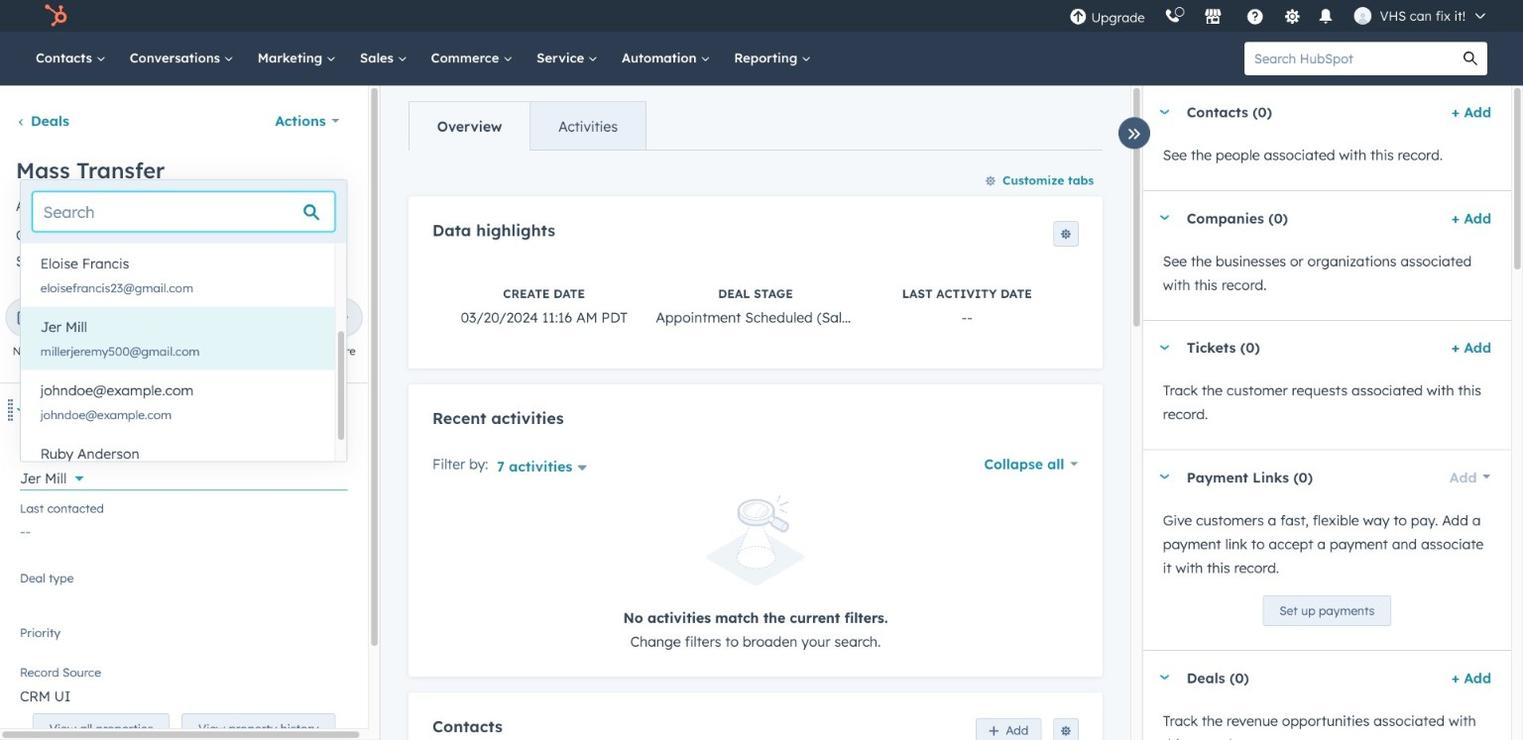 Task type: locate. For each thing, give the bounding box(es) containing it.
alert
[[432, 496, 1079, 654]]

meeting image
[[270, 310, 288, 329]]

2 vertical spatial caret image
[[1159, 475, 1171, 480]]

marketplaces image
[[1204, 9, 1222, 27]]

email image
[[80, 310, 98, 329]]

1 vertical spatial caret image
[[1159, 215, 1171, 220]]

menu
[[1060, 0, 1499, 32]]

1 caret image from the top
[[1159, 110, 1171, 115]]

navigation
[[409, 101, 646, 150]]

0 vertical spatial caret image
[[1159, 110, 1171, 115]]

-- text field
[[20, 513, 348, 545]]

list box
[[21, 244, 347, 497]]

0 vertical spatial caret image
[[1159, 345, 1171, 350]]

2 caret image from the top
[[1159, 215, 1171, 220]]

call image
[[143, 310, 161, 329]]

jacob simon image
[[1354, 7, 1372, 25]]

Search search field
[[33, 192, 335, 232]]

Search HubSpot search field
[[1244, 42, 1454, 75]]

caret image
[[1159, 345, 1171, 350], [16, 408, 28, 413], [1159, 676, 1171, 681]]

caret image
[[1159, 110, 1171, 115], [1159, 215, 1171, 220], [1159, 475, 1171, 480]]



Task type: vqa. For each thing, say whether or not it's contained in the screenshot.
The Call icon
yes



Task type: describe. For each thing, give the bounding box(es) containing it.
task image
[[207, 310, 225, 329]]

more image
[[334, 310, 352, 329]]

1 vertical spatial caret image
[[16, 408, 28, 413]]

3 caret image from the top
[[1159, 475, 1171, 480]]

2 vertical spatial caret image
[[1159, 676, 1171, 681]]

MM/DD/YYYY text field
[[94, 223, 235, 248]]

note image
[[16, 310, 34, 329]]



